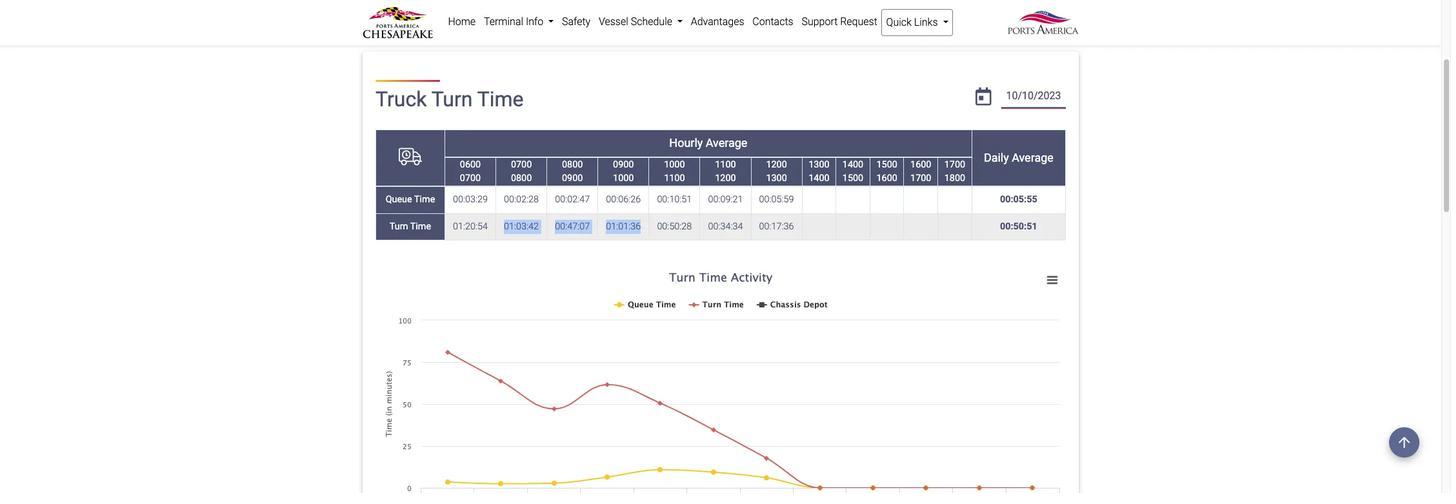 Task type: describe. For each thing, give the bounding box(es) containing it.
1 vertical spatial 1300
[[766, 173, 787, 184]]

1800
[[945, 173, 966, 184]]

0 horizontal spatial 1100
[[664, 173, 685, 184]]

1 horizontal spatial 0900
[[613, 159, 634, 170]]

1100 1200
[[715, 159, 736, 184]]

terminal info link
[[480, 9, 558, 35]]

terminal info
[[484, 15, 546, 28]]

1 horizontal spatial 1200
[[766, 159, 787, 170]]

time for 01:20:54
[[410, 222, 431, 232]]

1 horizontal spatial 1000
[[664, 159, 685, 170]]

analytics
[[415, 30, 456, 42]]

vessel
[[599, 15, 629, 28]]

0 horizontal spatial 1700
[[911, 173, 932, 184]]

1700 1800
[[945, 159, 966, 184]]

0800 0900
[[562, 159, 583, 184]]

safety link
[[558, 9, 595, 35]]

queue
[[386, 195, 412, 206]]

1 vertical spatial 1200
[[715, 173, 736, 184]]

info
[[526, 15, 544, 28]]

1 horizontal spatial home link
[[444, 9, 480, 35]]

support request
[[802, 15, 878, 28]]

hourly average daily average
[[670, 136, 1054, 165]]

1 vertical spatial 1400
[[809, 173, 830, 184]]

1 horizontal spatial 1300
[[809, 159, 830, 170]]

advantages link
[[687, 9, 749, 35]]

00:06:26
[[606, 195, 641, 206]]

0 vertical spatial home
[[448, 15, 476, 28]]

truck
[[376, 87, 427, 112]]

terminal
[[484, 15, 524, 28]]

00:47:07
[[555, 222, 590, 232]]

0 horizontal spatial 1500
[[843, 173, 864, 184]]

0 horizontal spatial 0900
[[562, 173, 583, 184]]

advantages
[[691, 15, 745, 28]]

1200 1300
[[766, 159, 787, 184]]

1 vertical spatial 0800
[[511, 173, 532, 184]]

00:02:47
[[555, 195, 590, 206]]

1500 1600
[[877, 159, 898, 184]]

00:34:34
[[708, 222, 743, 232]]

links
[[915, 16, 938, 28]]

00:03:29
[[453, 195, 488, 206]]

queue time
[[386, 195, 435, 206]]

1 vertical spatial home
[[373, 30, 401, 42]]

1 vertical spatial 1600
[[877, 173, 898, 184]]

01:20:54
[[453, 222, 488, 232]]

1 horizontal spatial 1700
[[945, 159, 966, 170]]

1 vertical spatial turn
[[390, 222, 408, 232]]

0700 0800
[[511, 159, 532, 184]]

1 vertical spatial 0700
[[460, 173, 481, 184]]



Task type: vqa. For each thing, say whether or not it's contained in the screenshot.


Task type: locate. For each thing, give the bounding box(es) containing it.
1 horizontal spatial 1600
[[911, 159, 932, 170]]

1 vertical spatial 1000
[[613, 173, 634, 184]]

0 horizontal spatial turn
[[390, 222, 408, 232]]

hourly
[[670, 136, 703, 150]]

1 vertical spatial 1100
[[664, 173, 685, 184]]

1700 up "1800"
[[945, 159, 966, 170]]

0 horizontal spatial 1600
[[877, 173, 898, 184]]

1700
[[945, 159, 966, 170], [911, 173, 932, 184]]

truck turn time
[[376, 87, 524, 112]]

1 horizontal spatial 1400
[[843, 159, 864, 170]]

00:02:28
[[504, 195, 539, 206]]

1600 left 1700 1800
[[911, 159, 932, 170]]

1000 up 00:06:26
[[613, 173, 634, 184]]

0700 up 00:02:28
[[511, 159, 532, 170]]

0 vertical spatial 1700
[[945, 159, 966, 170]]

0 horizontal spatial 1200
[[715, 173, 736, 184]]

0900 up 00:02:47 at left
[[562, 173, 583, 184]]

1200
[[766, 159, 787, 170], [715, 173, 736, 184]]

01:01:36
[[606, 222, 641, 232]]

schedule
[[631, 15, 673, 28]]

average
[[706, 136, 748, 150], [1012, 151, 1054, 165]]

00:09:21
[[708, 195, 743, 206]]

0 vertical spatial 1100
[[715, 159, 736, 170]]

1100
[[715, 159, 736, 170], [664, 173, 685, 184]]

01:03:42
[[504, 222, 539, 232]]

turn right the truck
[[432, 87, 473, 112]]

1 vertical spatial 0900
[[562, 173, 583, 184]]

0 vertical spatial time
[[477, 87, 524, 112]]

time for 00:03:29
[[414, 195, 435, 206]]

quick
[[887, 16, 912, 28]]

contacts
[[753, 15, 794, 28]]

1 horizontal spatial 1100
[[715, 159, 736, 170]]

0 vertical spatial 1300
[[809, 159, 830, 170]]

0900 up 00:06:26
[[613, 159, 634, 170]]

1300
[[809, 159, 830, 170], [766, 173, 787, 184]]

1000 1100
[[664, 159, 685, 184]]

1300 left 1400 1500
[[809, 159, 830, 170]]

0600
[[460, 159, 481, 170]]

1500 left 1600 1700
[[877, 159, 898, 170]]

home
[[448, 15, 476, 28], [373, 30, 401, 42]]

1 horizontal spatial average
[[1012, 151, 1054, 165]]

0 vertical spatial 1600
[[911, 159, 932, 170]]

1400 1500
[[843, 159, 864, 184]]

00:05:55
[[1001, 195, 1038, 206]]

1200 up 00:05:59
[[766, 159, 787, 170]]

00:50:51
[[1001, 222, 1038, 232]]

1100 up 00:09:21
[[715, 159, 736, 170]]

turn
[[432, 87, 473, 112], [390, 222, 408, 232]]

00:50:28
[[657, 222, 692, 232]]

0700 down 0600 at the left top of the page
[[460, 173, 481, 184]]

2 vertical spatial time
[[410, 222, 431, 232]]

1300 1400
[[809, 159, 830, 184]]

contacts link
[[749, 9, 798, 35]]

0 vertical spatial 1500
[[877, 159, 898, 170]]

1 horizontal spatial home
[[448, 15, 476, 28]]

0800 up 00:02:28
[[511, 173, 532, 184]]

home up analytics in the left top of the page
[[448, 15, 476, 28]]

0 horizontal spatial 0700
[[460, 173, 481, 184]]

turn down queue
[[390, 222, 408, 232]]

1500
[[877, 159, 898, 170], [843, 173, 864, 184]]

average up 1100 1200
[[706, 136, 748, 150]]

1 vertical spatial average
[[1012, 151, 1054, 165]]

0600 0700
[[460, 159, 481, 184]]

0 vertical spatial 0900
[[613, 159, 634, 170]]

1 vertical spatial time
[[414, 195, 435, 206]]

time
[[477, 87, 524, 112], [414, 195, 435, 206], [410, 222, 431, 232]]

1 horizontal spatial turn
[[432, 87, 473, 112]]

calendar day image
[[976, 88, 992, 106]]

00:05:59
[[759, 195, 794, 206]]

1600 1700
[[911, 159, 932, 184]]

0 horizontal spatial 0800
[[511, 173, 532, 184]]

1600
[[911, 159, 932, 170], [877, 173, 898, 184]]

0800
[[562, 159, 583, 170], [511, 173, 532, 184]]

0 horizontal spatial home
[[373, 30, 401, 42]]

support
[[802, 15, 838, 28]]

0800 up 00:02:47 at left
[[562, 159, 583, 170]]

request
[[841, 15, 878, 28]]

0 horizontal spatial 1000
[[613, 173, 634, 184]]

turn time
[[390, 222, 431, 232]]

0900
[[613, 159, 634, 170], [562, 173, 583, 184]]

0 horizontal spatial average
[[706, 136, 748, 150]]

1700 left "1800"
[[911, 173, 932, 184]]

0900 1000
[[613, 159, 634, 184]]

daily
[[984, 151, 1009, 165]]

1400
[[843, 159, 864, 170], [809, 173, 830, 184]]

1400 left 1400 1500
[[809, 173, 830, 184]]

1200 up 00:09:21
[[715, 173, 736, 184]]

0 horizontal spatial 1400
[[809, 173, 830, 184]]

0 vertical spatial turn
[[432, 87, 473, 112]]

1 vertical spatial 1500
[[843, 173, 864, 184]]

home left analytics in the left top of the page
[[373, 30, 401, 42]]

1 horizontal spatial 1500
[[877, 159, 898, 170]]

1000 down hourly
[[664, 159, 685, 170]]

0 vertical spatial average
[[706, 136, 748, 150]]

0700
[[511, 159, 532, 170], [460, 173, 481, 184]]

0 vertical spatial 0700
[[511, 159, 532, 170]]

support request link
[[798, 9, 882, 35]]

1300 up 00:05:59
[[766, 173, 787, 184]]

quick links
[[887, 16, 941, 28]]

1 vertical spatial 1700
[[911, 173, 932, 184]]

1 horizontal spatial 0700
[[511, 159, 532, 170]]

0 vertical spatial 1200
[[766, 159, 787, 170]]

home link left analytics in the left top of the page
[[373, 30, 401, 42]]

home link left the terminal
[[444, 9, 480, 35]]

quick links link
[[882, 9, 953, 36]]

go to top image
[[1390, 428, 1420, 458]]

0 vertical spatial 1400
[[843, 159, 864, 170]]

home link
[[444, 9, 480, 35], [373, 30, 401, 42]]

None text field
[[1002, 85, 1066, 108]]

1100 up "00:10:51"
[[664, 173, 685, 184]]

00:17:36
[[759, 222, 794, 232]]

vessel schedule link
[[595, 9, 687, 35]]

1 horizontal spatial 0800
[[562, 159, 583, 170]]

00:10:51
[[657, 195, 692, 206]]

1000
[[664, 159, 685, 170], [613, 173, 634, 184]]

0 horizontal spatial home link
[[373, 30, 401, 42]]

1500 down hourly average daily average
[[843, 173, 864, 184]]

1400 right 1300 1400
[[843, 159, 864, 170]]

safety
[[562, 15, 591, 28]]

0 vertical spatial 1000
[[664, 159, 685, 170]]

0 horizontal spatial 1300
[[766, 173, 787, 184]]

vessel schedule
[[599, 15, 675, 28]]

1600 right 1400 1500
[[877, 173, 898, 184]]

0 vertical spatial 0800
[[562, 159, 583, 170]]

average right daily
[[1012, 151, 1054, 165]]



